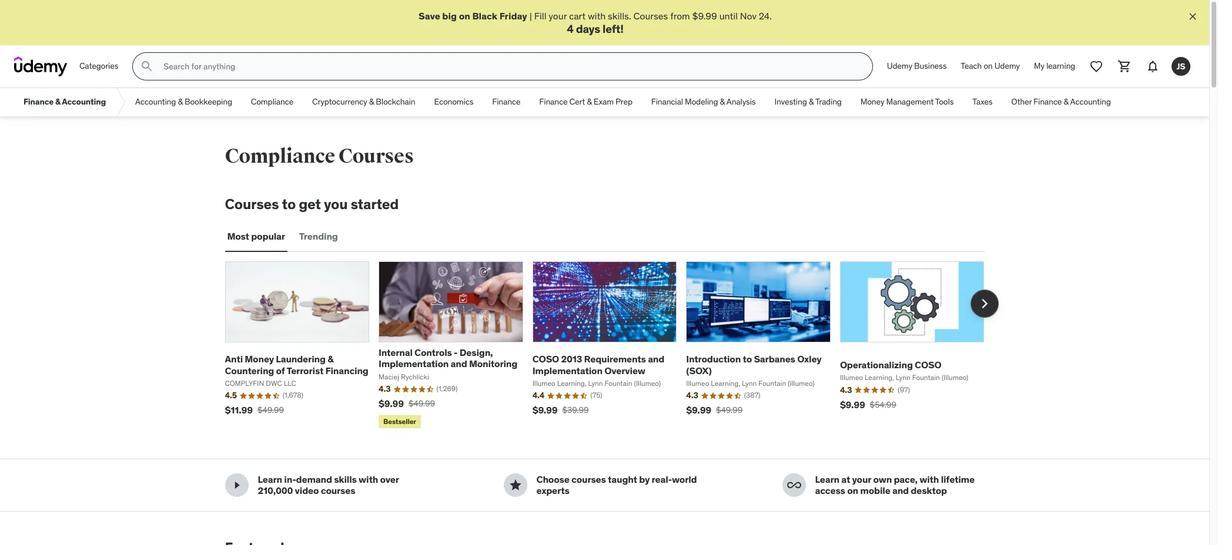 Task type: vqa. For each thing, say whether or not it's contained in the screenshot.
the rightmost if
no



Task type: locate. For each thing, give the bounding box(es) containing it.
medium image left experts
[[508, 479, 522, 493]]

implementation for controls
[[379, 358, 449, 370]]

udemy left business
[[887, 61, 913, 71]]

learn inside learn in-demand skills with over 210,000 video courses
[[258, 474, 282, 486]]

js link
[[1167, 52, 1195, 81]]

lifetime
[[941, 474, 975, 486]]

courses
[[634, 10, 668, 22], [339, 144, 414, 169], [225, 195, 279, 214]]

0 horizontal spatial accounting
[[62, 97, 106, 107]]

accounting & bookkeeping
[[135, 97, 232, 107]]

money left management at the top of page
[[861, 97, 885, 107]]

1 horizontal spatial your
[[852, 474, 871, 486]]

and inside learn at your own pace, with lifetime access on mobile and desktop
[[893, 485, 909, 497]]

learn
[[258, 474, 282, 486], [815, 474, 840, 486]]

0 horizontal spatial to
[[282, 195, 296, 214]]

1 vertical spatial to
[[743, 354, 752, 365]]

1 vertical spatial your
[[852, 474, 871, 486]]

learning
[[1047, 61, 1075, 71]]

on inside learn at your own pace, with lifetime access on mobile and desktop
[[847, 485, 858, 497]]

popular
[[251, 231, 285, 242]]

0 horizontal spatial money
[[245, 354, 274, 365]]

your right "fill"
[[549, 10, 567, 22]]

1 horizontal spatial implementation
[[533, 365, 603, 377]]

accounting down wishlist icon
[[1070, 97, 1111, 107]]

implementation inside internal controls - design, implementation and monitoring
[[379, 358, 449, 370]]

210,000
[[258, 485, 293, 497]]

skills.
[[608, 10, 631, 22]]

medium image for choose courses taught by real-world experts
[[508, 479, 522, 493]]

& right the terrorist
[[328, 354, 334, 365]]

learn left in-
[[258, 474, 282, 486]]

to left sarbanes
[[743, 354, 752, 365]]

& left trading
[[809, 97, 814, 107]]

courses inside learn in-demand skills with over 210,000 video courses
[[321, 485, 355, 497]]

skills
[[334, 474, 357, 486]]

2 horizontal spatial accounting
[[1070, 97, 1111, 107]]

trending
[[299, 231, 338, 242]]

0 vertical spatial your
[[549, 10, 567, 22]]

operationalizing coso
[[840, 359, 942, 371]]

accounting left arrow pointing to subcategory menu links icon
[[62, 97, 106, 107]]

finance link
[[483, 88, 530, 117]]

money left "of"
[[245, 354, 274, 365]]

2013
[[561, 354, 582, 365]]

2 horizontal spatial on
[[984, 61, 993, 71]]

courses left from
[[634, 10, 668, 22]]

finance & accounting link
[[14, 88, 115, 117]]

implementation
[[379, 358, 449, 370], [533, 365, 603, 377]]

with inside learn in-demand skills with over 210,000 video courses
[[359, 474, 378, 486]]

on right teach
[[984, 61, 993, 71]]

pace,
[[894, 474, 918, 486]]

courses up the most popular
[[225, 195, 279, 214]]

1 horizontal spatial courses
[[572, 474, 606, 486]]

4
[[567, 22, 574, 36]]

1 horizontal spatial accounting
[[135, 97, 176, 107]]

over
[[380, 474, 399, 486]]

real-
[[652, 474, 672, 486]]

learn left at
[[815, 474, 840, 486]]

desktop
[[911, 485, 947, 497]]

countering
[[225, 365, 274, 377]]

coso
[[533, 354, 559, 365], [915, 359, 942, 371]]

0 horizontal spatial courses
[[225, 195, 279, 214]]

1 finance from the left
[[24, 97, 53, 107]]

3 finance from the left
[[539, 97, 568, 107]]

1 horizontal spatial on
[[847, 485, 858, 497]]

0 horizontal spatial coso
[[533, 354, 559, 365]]

next image
[[975, 295, 994, 313]]

& left analysis
[[720, 97, 725, 107]]

and
[[648, 354, 665, 365], [451, 358, 467, 370], [893, 485, 909, 497]]

investing & trading link
[[765, 88, 851, 117]]

bookkeeping
[[185, 97, 232, 107]]

courses up started
[[339, 144, 414, 169]]

operationalizing coso link
[[840, 359, 942, 371]]

2 finance from the left
[[492, 97, 521, 107]]

to left get
[[282, 195, 296, 214]]

introduction to sarbanes oxley (sox) link
[[686, 354, 822, 377]]

anti
[[225, 354, 243, 365]]

0 horizontal spatial implementation
[[379, 358, 449, 370]]

& inside anti money laundering & countering of terrorist financing
[[328, 354, 334, 365]]

you
[[324, 195, 348, 214]]

nov
[[740, 10, 757, 22]]

courses inside save big on black friday | fill your cart with skills. courses from $9.99 until nov 24. 4 days left!
[[634, 10, 668, 22]]

& down udemy image
[[55, 97, 60, 107]]

& left bookkeeping
[[178, 97, 183, 107]]

finance down udemy image
[[24, 97, 53, 107]]

finance down search for anything text box
[[492, 97, 521, 107]]

with
[[588, 10, 606, 22], [359, 474, 378, 486], [920, 474, 939, 486]]

in-
[[284, 474, 296, 486]]

and inside internal controls - design, implementation and monitoring
[[451, 358, 467, 370]]

carousel element
[[225, 262, 999, 431]]

1 horizontal spatial to
[[743, 354, 752, 365]]

2 horizontal spatial medium image
[[787, 479, 801, 493]]

on left mobile
[[847, 485, 858, 497]]

2 medium image from the left
[[508, 479, 522, 493]]

3 medium image from the left
[[787, 479, 801, 493]]

udemy image
[[14, 57, 68, 77]]

1 horizontal spatial with
[[588, 10, 606, 22]]

operationalizing
[[840, 359, 913, 371]]

implementation inside coso 2013 requirements and implementation overview
[[533, 365, 603, 377]]

finance
[[24, 97, 53, 107], [492, 97, 521, 107], [539, 97, 568, 107], [1034, 97, 1062, 107]]

with right pace,
[[920, 474, 939, 486]]

with left over
[[359, 474, 378, 486]]

finance right other
[[1034, 97, 1062, 107]]

1 learn from the left
[[258, 474, 282, 486]]

1 vertical spatial on
[[984, 61, 993, 71]]

choose courses taught by real-world experts
[[537, 474, 697, 497]]

0 horizontal spatial on
[[459, 10, 470, 22]]

finance left cert
[[539, 97, 568, 107]]

laundering
[[276, 354, 326, 365]]

my
[[1034, 61, 1045, 71]]

with up "days"
[[588, 10, 606, 22]]

learn at your own pace, with lifetime access on mobile and desktop
[[815, 474, 975, 497]]

0 vertical spatial on
[[459, 10, 470, 22]]

1 udemy from the left
[[887, 61, 913, 71]]

on right big
[[459, 10, 470, 22]]

2 learn from the left
[[815, 474, 840, 486]]

finance for finance & accounting
[[24, 97, 53, 107]]

2 horizontal spatial courses
[[634, 10, 668, 22]]

internal controls - design, implementation and monitoring
[[379, 347, 518, 370]]

2 vertical spatial on
[[847, 485, 858, 497]]

1 horizontal spatial learn
[[815, 474, 840, 486]]

my learning
[[1034, 61, 1075, 71]]

implementation for 2013
[[533, 365, 603, 377]]

on
[[459, 10, 470, 22], [984, 61, 993, 71], [847, 485, 858, 497]]

1 vertical spatial compliance
[[225, 144, 335, 169]]

0 horizontal spatial with
[[359, 474, 378, 486]]

udemy
[[887, 61, 913, 71], [995, 61, 1020, 71]]

categories
[[79, 61, 118, 71]]

1 horizontal spatial medium image
[[508, 479, 522, 493]]

coso right the operationalizing
[[915, 359, 942, 371]]

0 horizontal spatial learn
[[258, 474, 282, 486]]

taxes link
[[963, 88, 1002, 117]]

1 horizontal spatial courses
[[339, 144, 414, 169]]

1 horizontal spatial udemy
[[995, 61, 1020, 71]]

your inside learn at your own pace, with lifetime access on mobile and desktop
[[852, 474, 871, 486]]

money inside anti money laundering & countering of terrorist financing
[[245, 354, 274, 365]]

0 horizontal spatial your
[[549, 10, 567, 22]]

accounting right arrow pointing to subcategory menu links icon
[[135, 97, 176, 107]]

your right at
[[852, 474, 871, 486]]

taxes
[[973, 97, 993, 107]]

arrow pointing to subcategory menu links image
[[115, 88, 126, 117]]

1 medium image from the left
[[230, 479, 244, 493]]

0 vertical spatial courses
[[634, 10, 668, 22]]

medium image
[[230, 479, 244, 493], [508, 479, 522, 493], [787, 479, 801, 493]]

finance inside 'link'
[[492, 97, 521, 107]]

1 horizontal spatial and
[[648, 354, 665, 365]]

introduction to sarbanes oxley (sox)
[[686, 354, 822, 377]]

2 udemy from the left
[[995, 61, 1020, 71]]

0 vertical spatial money
[[861, 97, 885, 107]]

days
[[576, 22, 600, 36]]

0 horizontal spatial and
[[451, 358, 467, 370]]

courses right video
[[321, 485, 355, 497]]

0 vertical spatial compliance
[[251, 97, 293, 107]]

most popular
[[227, 231, 285, 242]]

0 vertical spatial to
[[282, 195, 296, 214]]

& right cert
[[587, 97, 592, 107]]

udemy left my
[[995, 61, 1020, 71]]

money
[[861, 97, 885, 107], [245, 354, 274, 365]]

3 accounting from the left
[[1070, 97, 1111, 107]]

2 horizontal spatial with
[[920, 474, 939, 486]]

courses left the taught
[[572, 474, 606, 486]]

cryptocurrency
[[312, 97, 367, 107]]

own
[[873, 474, 892, 486]]

0 horizontal spatial udemy
[[887, 61, 913, 71]]

0 horizontal spatial courses
[[321, 485, 355, 497]]

0 horizontal spatial medium image
[[230, 479, 244, 493]]

fill
[[534, 10, 547, 22]]

management
[[886, 97, 934, 107]]

accounting
[[62, 97, 106, 107], [135, 97, 176, 107], [1070, 97, 1111, 107]]

controls
[[415, 347, 452, 359]]

finance cert & exam prep
[[539, 97, 633, 107]]

1 horizontal spatial money
[[861, 97, 885, 107]]

your
[[549, 10, 567, 22], [852, 474, 871, 486]]

1 vertical spatial money
[[245, 354, 274, 365]]

coso left 2013
[[533, 354, 559, 365]]

started
[[351, 195, 399, 214]]

medium image left access
[[787, 479, 801, 493]]

2 horizontal spatial and
[[893, 485, 909, 497]]

design,
[[460, 347, 493, 359]]

money management tools
[[861, 97, 954, 107]]

finance & accounting
[[24, 97, 106, 107]]

courses
[[572, 474, 606, 486], [321, 485, 355, 497]]

learn inside learn at your own pace, with lifetime access on mobile and desktop
[[815, 474, 840, 486]]

medium image left 210,000
[[230, 479, 244, 493]]

trading
[[815, 97, 842, 107]]

save
[[419, 10, 440, 22]]

notifications image
[[1146, 59, 1160, 74]]

introduction
[[686, 354, 741, 365]]

compliance
[[251, 97, 293, 107], [225, 144, 335, 169]]

to inside introduction to sarbanes oxley (sox)
[[743, 354, 752, 365]]



Task type: describe. For each thing, give the bounding box(es) containing it.
cart
[[569, 10, 586, 22]]

until
[[720, 10, 738, 22]]

financial
[[651, 97, 683, 107]]

save big on black friday | fill your cart with skills. courses from $9.99 until nov 24. 4 days left!
[[419, 10, 772, 36]]

cryptocurrency & blockchain
[[312, 97, 415, 107]]

experts
[[537, 485, 570, 497]]

accounting & bookkeeping link
[[126, 88, 242, 117]]

sarbanes
[[754, 354, 795, 365]]

1 vertical spatial courses
[[339, 144, 414, 169]]

economics
[[434, 97, 474, 107]]

investing & trading
[[775, 97, 842, 107]]

by
[[639, 474, 650, 486]]

analysis
[[727, 97, 756, 107]]

coso inside coso 2013 requirements and implementation overview
[[533, 354, 559, 365]]

access
[[815, 485, 845, 497]]

blockchain
[[376, 97, 415, 107]]

udemy business
[[887, 61, 947, 71]]

with inside save big on black friday | fill your cart with skills. courses from $9.99 until nov 24. 4 days left!
[[588, 10, 606, 22]]

teach on udemy
[[961, 61, 1020, 71]]

exam
[[594, 97, 614, 107]]

money management tools link
[[851, 88, 963, 117]]

to for sarbanes
[[743, 354, 752, 365]]

get
[[299, 195, 321, 214]]

udemy inside udemy business link
[[887, 61, 913, 71]]

taught
[[608, 474, 637, 486]]

black
[[472, 10, 498, 22]]

trending button
[[297, 223, 340, 251]]

cert
[[570, 97, 585, 107]]

|
[[530, 10, 532, 22]]

big
[[442, 10, 457, 22]]

investing
[[775, 97, 807, 107]]

financing
[[325, 365, 368, 377]]

wishlist image
[[1090, 59, 1104, 74]]

internal
[[379, 347, 413, 359]]

monitoring
[[469, 358, 518, 370]]

other finance & accounting
[[1012, 97, 1111, 107]]

economics link
[[425, 88, 483, 117]]

friday
[[500, 10, 527, 22]]

video
[[295, 485, 319, 497]]

submit search image
[[140, 59, 154, 74]]

mobile
[[860, 485, 891, 497]]

udemy inside teach on udemy link
[[995, 61, 1020, 71]]

anti money laundering & countering of terrorist financing
[[225, 354, 368, 377]]

udemy business link
[[880, 52, 954, 81]]

tools
[[935, 97, 954, 107]]

1 horizontal spatial coso
[[915, 359, 942, 371]]

cryptocurrency & blockchain link
[[303, 88, 425, 117]]

2 accounting from the left
[[135, 97, 176, 107]]

internal controls - design, implementation and monitoring link
[[379, 347, 518, 370]]

of
[[276, 365, 285, 377]]

finance for finance
[[492, 97, 521, 107]]

& inside 'link'
[[809, 97, 814, 107]]

1 accounting from the left
[[62, 97, 106, 107]]

finance for finance cert & exam prep
[[539, 97, 568, 107]]

other finance & accounting link
[[1002, 88, 1121, 117]]

financial modeling & analysis
[[651, 97, 756, 107]]

medium image for learn in-demand skills with over 210,000 video courses
[[230, 479, 244, 493]]

2 vertical spatial courses
[[225, 195, 279, 214]]

with inside learn at your own pace, with lifetime access on mobile and desktop
[[920, 474, 939, 486]]

learn for learn in-demand skills with over 210,000 video courses
[[258, 474, 282, 486]]

world
[[672, 474, 697, 486]]

modeling
[[685, 97, 718, 107]]

prep
[[616, 97, 633, 107]]

on inside save big on black friday | fill your cart with skills. courses from $9.99 until nov 24. 4 days left!
[[459, 10, 470, 22]]

and inside coso 2013 requirements and implementation overview
[[648, 354, 665, 365]]

& down learning
[[1064, 97, 1069, 107]]

courses to get you started
[[225, 195, 399, 214]]

close image
[[1187, 11, 1199, 22]]

finance cert & exam prep link
[[530, 88, 642, 117]]

coso 2013 requirements and implementation overview
[[533, 354, 665, 377]]

compliance for compliance
[[251, 97, 293, 107]]

24.
[[759, 10, 772, 22]]

compliance for compliance courses
[[225, 144, 335, 169]]

other
[[1012, 97, 1032, 107]]

financial modeling & analysis link
[[642, 88, 765, 117]]

medium image for learn at your own pace, with lifetime access on mobile and desktop
[[787, 479, 801, 493]]

anti money laundering & countering of terrorist financing link
[[225, 354, 368, 377]]

choose
[[537, 474, 570, 486]]

learn for learn at your own pace, with lifetime access on mobile and desktop
[[815, 474, 840, 486]]

requirements
[[584, 354, 646, 365]]

teach on udemy link
[[954, 52, 1027, 81]]

compliance courses
[[225, 144, 414, 169]]

to for get
[[282, 195, 296, 214]]

shopping cart with 0 items image
[[1118, 59, 1132, 74]]

money inside money management tools link
[[861, 97, 885, 107]]

js
[[1177, 61, 1186, 72]]

from
[[670, 10, 690, 22]]

business
[[914, 61, 947, 71]]

left!
[[603, 22, 624, 36]]

categories button
[[72, 52, 125, 81]]

overview
[[605, 365, 645, 377]]

terrorist
[[287, 365, 323, 377]]

& left blockchain
[[369, 97, 374, 107]]

$9.99
[[692, 10, 717, 22]]

(sox)
[[686, 365, 712, 377]]

courses inside choose courses taught by real-world experts
[[572, 474, 606, 486]]

learn in-demand skills with over 210,000 video courses
[[258, 474, 399, 497]]

demand
[[296, 474, 332, 486]]

most popular button
[[225, 223, 287, 251]]

Search for anything text field
[[161, 57, 858, 77]]

your inside save big on black friday | fill your cart with skills. courses from $9.99 until nov 24. 4 days left!
[[549, 10, 567, 22]]

at
[[842, 474, 850, 486]]

4 finance from the left
[[1034, 97, 1062, 107]]

my learning link
[[1027, 52, 1082, 81]]

teach
[[961, 61, 982, 71]]



